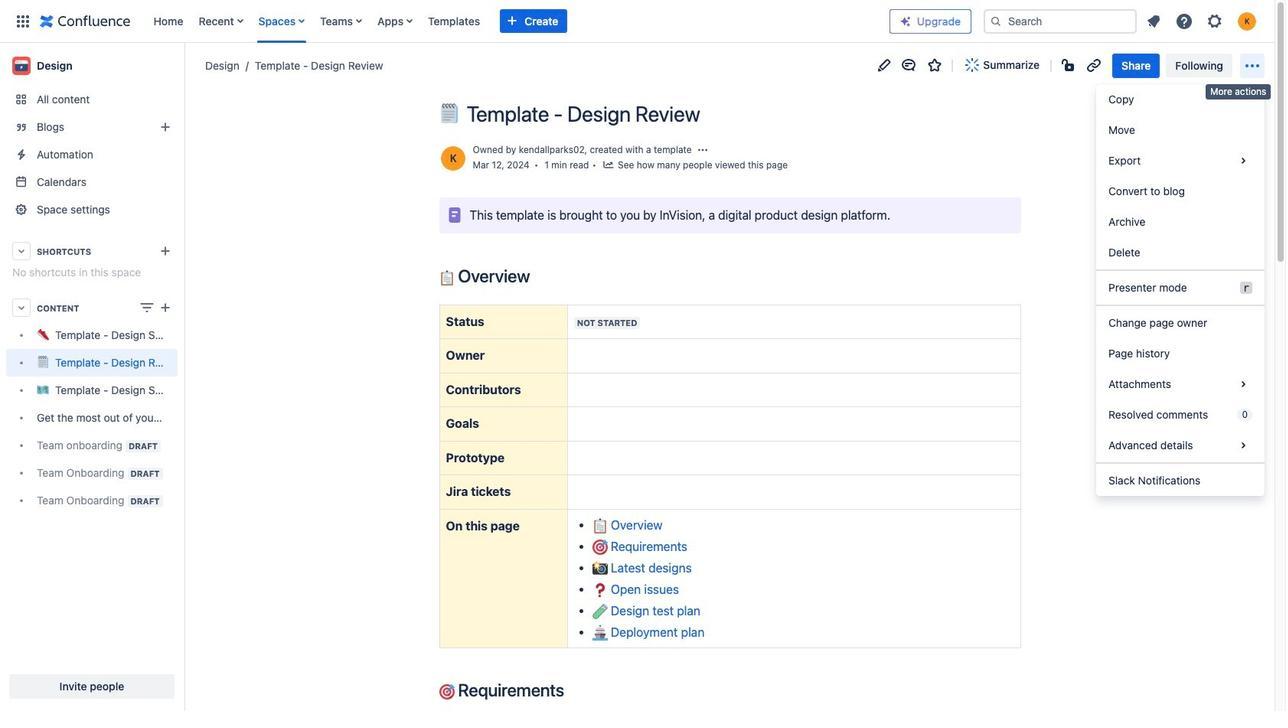Task type: locate. For each thing, give the bounding box(es) containing it.
1 horizontal spatial list
[[1140, 7, 1266, 35]]

:dart: image
[[592, 540, 608, 555], [592, 540, 608, 555]]

tree inside "space" element
[[6, 322, 178, 515]]

0 horizontal spatial list
[[146, 0, 890, 42]]

:clipboard: image
[[592, 519, 608, 534], [592, 519, 608, 534]]

0 vertical spatial copy image
[[529, 266, 547, 285]]

:camera_with_flash: image
[[592, 562, 608, 577]]

None search field
[[984, 9, 1137, 33]]

create a blog image
[[156, 118, 175, 136]]

star image
[[926, 56, 944, 75]]

:ship: image
[[592, 626, 608, 641]]

list
[[146, 0, 890, 42], [1140, 7, 1266, 35]]

0 horizontal spatial copy image
[[529, 266, 547, 285]]

help icon image
[[1175, 12, 1194, 30]]

copy image for :dart: icon
[[563, 681, 581, 699]]

:dart: image
[[439, 684, 454, 700]]

tree
[[6, 322, 178, 515]]

list for premium icon
[[1140, 7, 1266, 35]]

copy image
[[529, 266, 547, 285], [563, 681, 581, 699]]

:test_tube: image
[[592, 604, 608, 620]]

settings icon image
[[1206, 12, 1224, 30]]

:question: image
[[592, 583, 608, 598], [592, 583, 608, 598]]

no restrictions image
[[1061, 56, 1079, 75]]

1 vertical spatial copy image
[[563, 681, 581, 699]]

1 horizontal spatial copy image
[[563, 681, 581, 699]]

:notepad_spiral: image
[[439, 103, 459, 123], [439, 103, 459, 123]]

confluence image
[[40, 12, 131, 30], [40, 12, 131, 30]]

copy link image
[[1085, 56, 1104, 75]]

change view image
[[138, 299, 156, 317]]

banner
[[0, 0, 1275, 43]]

copy image for :clipboard: image
[[529, 266, 547, 285]]

edit this page image
[[875, 56, 894, 75]]

notification icon image
[[1145, 12, 1163, 30]]

more actions image
[[1244, 56, 1262, 75]]



Task type: vqa. For each thing, say whether or not it's contained in the screenshot.
:ship: image
yes



Task type: describe. For each thing, give the bounding box(es) containing it.
:ship: image
[[592, 626, 608, 641]]

appswitcher icon image
[[14, 12, 32, 30]]

add shortcut image
[[156, 242, 175, 260]]

space element
[[0, 43, 184, 711]]

:camera_with_flash: image
[[592, 562, 608, 577]]

your profile and preferences image
[[1238, 12, 1257, 30]]

global element
[[9, 0, 890, 42]]

Search field
[[984, 9, 1137, 33]]

more information about kendallparks02 image
[[439, 145, 467, 172]]

:test_tube: image
[[592, 604, 608, 620]]

panel note image
[[445, 206, 464, 225]]

create image
[[156, 299, 175, 317]]

manage page ownership image
[[697, 144, 709, 156]]

collapse sidebar image
[[167, 51, 201, 81]]

copy link image
[[707, 104, 725, 123]]

:clipboard: image
[[439, 270, 454, 285]]

premium image
[[900, 15, 912, 27]]

list for appswitcher icon
[[146, 0, 890, 42]]

search image
[[990, 15, 1002, 27]]



